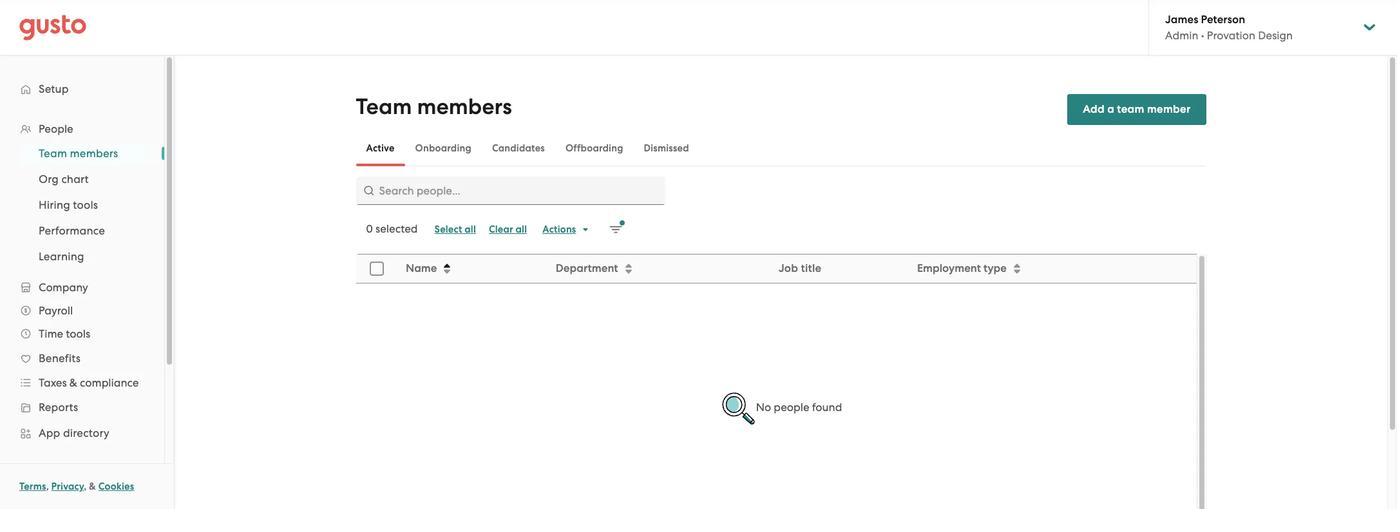 Task type: describe. For each thing, give the bounding box(es) containing it.
add a team member button
[[1068, 94, 1207, 125]]

1 horizontal spatial &
[[89, 481, 96, 492]]

tools for time tools
[[66, 327, 90, 340]]

active
[[366, 142, 395, 154]]

taxes & compliance
[[39, 376, 139, 389]]

tools for hiring tools
[[73, 198, 98, 211]]

hiring
[[39, 198, 70, 211]]

name button
[[398, 255, 547, 282]]

app
[[39, 427, 60, 440]]

add
[[1083, 102, 1105, 116]]

offboarding
[[566, 142, 624, 154]]

candidates button
[[482, 133, 555, 164]]

payroll
[[39, 304, 73, 317]]

onboarding
[[415, 142, 472, 154]]

home image
[[19, 15, 86, 40]]

department
[[556, 262, 618, 275]]

Search people... field
[[356, 177, 665, 205]]

app directory
[[39, 427, 110, 440]]

reports link
[[13, 396, 151, 419]]

peterson
[[1202, 13, 1246, 26]]

& inside taxes & compliance dropdown button
[[69, 376, 77, 389]]

no
[[756, 401, 772, 414]]

employment type button
[[910, 255, 1196, 282]]

learning link
[[23, 245, 151, 268]]

select
[[435, 224, 462, 235]]

no people found
[[756, 401, 843, 414]]

employment
[[917, 262, 981, 275]]

job title
[[779, 262, 822, 275]]

privacy link
[[51, 481, 84, 492]]

app directory link
[[13, 421, 151, 445]]

team members tab list
[[356, 130, 1207, 166]]

0 selected status
[[366, 222, 418, 235]]

design
[[1259, 29, 1294, 42]]

benefits link
[[13, 347, 151, 370]]

hiring tools link
[[23, 193, 151, 217]]

people
[[774, 401, 810, 414]]

terms
[[19, 481, 46, 492]]

clear
[[489, 224, 514, 235]]

actions button
[[536, 219, 597, 240]]

0 selected
[[366, 222, 418, 235]]

time tools
[[39, 327, 90, 340]]

chart
[[61, 173, 89, 186]]

clear all button
[[483, 219, 534, 240]]

admin
[[1166, 29, 1199, 42]]

people button
[[13, 117, 151, 140]]

learning
[[39, 250, 84, 263]]

team members inside gusto navigation element
[[39, 147, 118, 160]]

2 , from the left
[[84, 481, 87, 492]]

employment type
[[917, 262, 1007, 275]]

time
[[39, 327, 63, 340]]

all for select all
[[465, 224, 476, 235]]

james
[[1166, 13, 1199, 26]]

compliance
[[80, 376, 139, 389]]

team
[[1118, 102, 1145, 116]]

hiring tools
[[39, 198, 98, 211]]

taxes
[[39, 376, 67, 389]]

benefits
[[39, 352, 81, 365]]

found
[[813, 401, 843, 414]]

cookies
[[98, 481, 134, 492]]



Task type: locate. For each thing, give the bounding box(es) containing it.
james peterson admin • provation design
[[1166, 13, 1294, 42]]

0 horizontal spatial ,
[[46, 481, 49, 492]]

name
[[406, 262, 437, 275]]

team
[[356, 93, 412, 120], [39, 147, 67, 160]]

members inside list
[[70, 147, 118, 160]]

,
[[46, 481, 49, 492], [84, 481, 87, 492]]

tools inside dropdown button
[[66, 327, 90, 340]]

2 all from the left
[[516, 224, 527, 235]]

tools up performance link
[[73, 198, 98, 211]]

dismissed
[[644, 142, 689, 154]]

list containing team members
[[0, 140, 164, 269]]

0 vertical spatial &
[[69, 376, 77, 389]]

terms link
[[19, 481, 46, 492]]

time tools button
[[13, 322, 151, 345]]

add a team member
[[1083, 102, 1191, 116]]

org chart
[[39, 173, 89, 186]]

active button
[[356, 133, 405, 164]]

team up active
[[356, 93, 412, 120]]

tools down payroll "dropdown button"
[[66, 327, 90, 340]]

1 horizontal spatial members
[[417, 93, 512, 120]]

provation
[[1208, 29, 1256, 42]]

directory
[[63, 427, 110, 440]]

1 , from the left
[[46, 481, 49, 492]]

0 vertical spatial members
[[417, 93, 512, 120]]

all for clear all
[[516, 224, 527, 235]]

terms , privacy , & cookies
[[19, 481, 134, 492]]

select all button
[[428, 219, 483, 240]]

team members
[[356, 93, 512, 120], [39, 147, 118, 160]]

team inside list
[[39, 147, 67, 160]]

all right clear
[[516, 224, 527, 235]]

team members down people dropdown button
[[39, 147, 118, 160]]

1 vertical spatial team
[[39, 147, 67, 160]]

actions
[[543, 224, 576, 235]]

dismissed button
[[634, 133, 700, 164]]

0 vertical spatial team members
[[356, 93, 512, 120]]

0 horizontal spatial all
[[465, 224, 476, 235]]

team members link
[[23, 142, 151, 165]]

all
[[465, 224, 476, 235], [516, 224, 527, 235]]

all right select at the top of the page
[[465, 224, 476, 235]]

&
[[69, 376, 77, 389], [89, 481, 96, 492]]

Select all rows on this page checkbox
[[363, 255, 391, 283]]

0 horizontal spatial team members
[[39, 147, 118, 160]]

1 all from the left
[[465, 224, 476, 235]]

offboarding button
[[555, 133, 634, 164]]

clear all
[[489, 224, 527, 235]]

•
[[1202, 29, 1205, 42]]

type
[[984, 262, 1007, 275]]

1 vertical spatial tools
[[66, 327, 90, 340]]

reports
[[39, 401, 78, 414]]

tools
[[73, 198, 98, 211], [66, 327, 90, 340]]

1 vertical spatial &
[[89, 481, 96, 492]]

onboarding button
[[405, 133, 482, 164]]

candidates
[[492, 142, 545, 154]]

1 vertical spatial members
[[70, 147, 118, 160]]

new notifications image
[[610, 220, 625, 236]]

& right taxes
[[69, 376, 77, 389]]

list
[[0, 117, 164, 509], [0, 140, 164, 269]]

, left cookies in the bottom left of the page
[[84, 481, 87, 492]]

performance
[[39, 224, 105, 237]]

setup link
[[13, 77, 151, 101]]

org chart link
[[23, 168, 151, 191]]

& left cookies in the bottom left of the page
[[89, 481, 96, 492]]

members
[[417, 93, 512, 120], [70, 147, 118, 160]]

taxes & compliance button
[[13, 371, 151, 394]]

selected
[[376, 222, 418, 235]]

1 list from the top
[[0, 117, 164, 509]]

a
[[1108, 102, 1115, 116]]

performance link
[[23, 219, 151, 242]]

1 horizontal spatial team members
[[356, 93, 512, 120]]

company button
[[13, 276, 151, 299]]

payroll button
[[13, 299, 151, 322]]

company
[[39, 281, 88, 294]]

gusto navigation element
[[0, 55, 164, 509]]

1 horizontal spatial all
[[516, 224, 527, 235]]

department button
[[548, 255, 770, 282]]

0 vertical spatial tools
[[73, 198, 98, 211]]

, left privacy on the left
[[46, 481, 49, 492]]

select all
[[435, 224, 476, 235]]

1 horizontal spatial ,
[[84, 481, 87, 492]]

0 horizontal spatial members
[[70, 147, 118, 160]]

org
[[39, 173, 59, 186]]

setup
[[39, 82, 69, 95]]

members up org chart link
[[70, 147, 118, 160]]

member
[[1148, 102, 1191, 116]]

1 vertical spatial team members
[[39, 147, 118, 160]]

list containing people
[[0, 117, 164, 509]]

team down people
[[39, 147, 67, 160]]

cookies button
[[98, 479, 134, 494]]

1 horizontal spatial team
[[356, 93, 412, 120]]

title
[[801, 262, 822, 275]]

job
[[779, 262, 798, 275]]

team members up onboarding 'button' on the top left of the page
[[356, 93, 512, 120]]

0
[[366, 222, 373, 235]]

people
[[39, 122, 73, 135]]

0 horizontal spatial &
[[69, 376, 77, 389]]

0 vertical spatial team
[[356, 93, 412, 120]]

members up onboarding 'button' on the top left of the page
[[417, 93, 512, 120]]

0 horizontal spatial team
[[39, 147, 67, 160]]

2 list from the top
[[0, 140, 164, 269]]

privacy
[[51, 481, 84, 492]]



Task type: vqa. For each thing, say whether or not it's contained in the screenshot.
or
no



